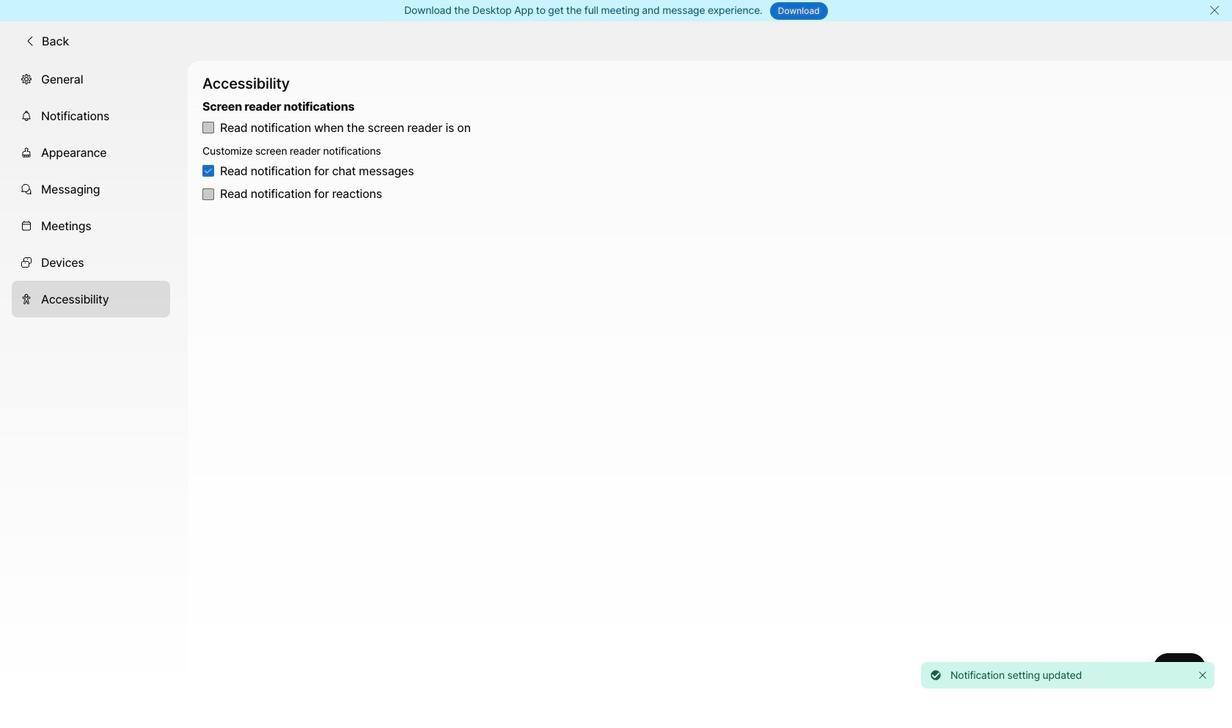 Task type: locate. For each thing, give the bounding box(es) containing it.
cancel_16 image
[[1209, 4, 1220, 16]]

alert
[[915, 656, 1220, 694]]

notifications tab
[[12, 97, 170, 134]]

meetings tab
[[12, 207, 170, 244]]

accessibility tab
[[12, 281, 170, 317]]



Task type: describe. For each thing, give the bounding box(es) containing it.
devices tab
[[12, 244, 170, 281]]

settings navigation
[[0, 61, 188, 706]]

appearance tab
[[12, 134, 170, 171]]

general tab
[[12, 61, 170, 97]]

messaging tab
[[12, 171, 170, 207]]



Task type: vqa. For each thing, say whether or not it's contained in the screenshot.
Help image
no



